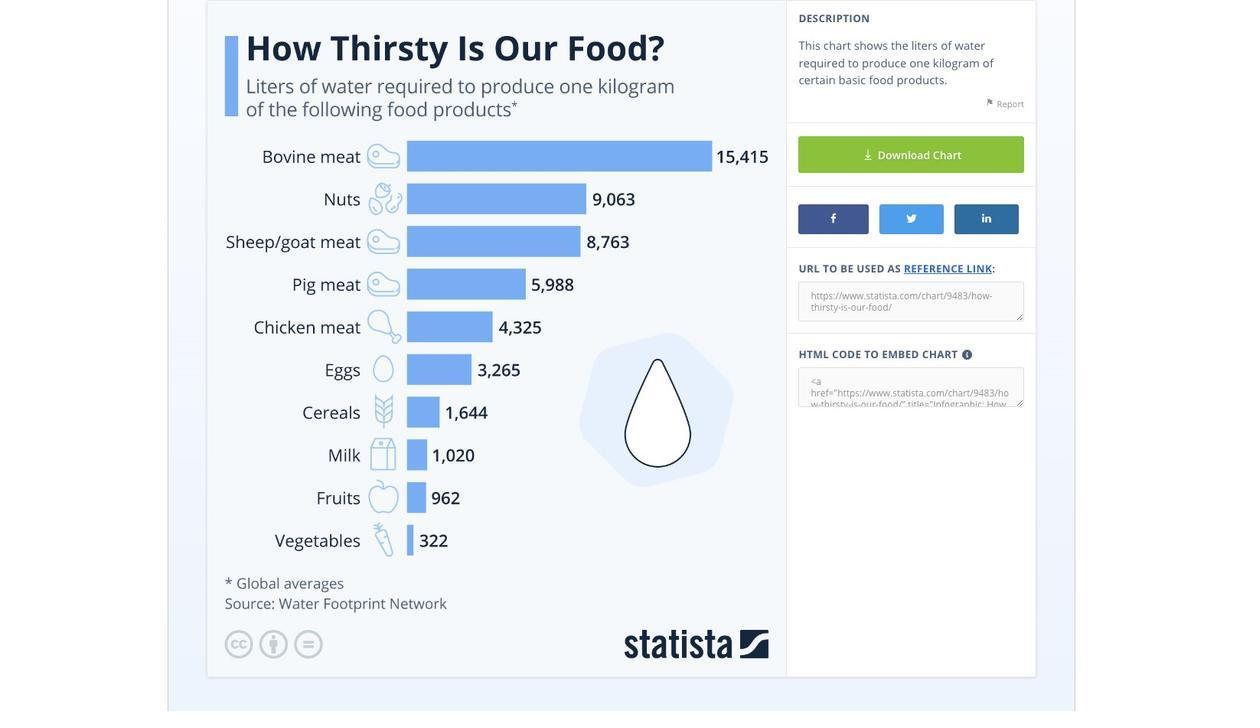 Task type: describe. For each thing, give the bounding box(es) containing it.
reference
[[904, 262, 964, 276]]

required
[[799, 55, 845, 70]]

basic
[[839, 72, 866, 88]]

liters
[[912, 38, 938, 53]]

share on twitter image
[[904, 211, 919, 226]]

embed
[[882, 348, 919, 361]]

products.
[[897, 72, 948, 88]]

html
[[799, 348, 829, 361]]

report link
[[985, 97, 1024, 109]]

html code to embed chart
[[799, 348, 958, 361]]

chart inside this chart shows the liters of water required to produce one kilogram of certain basic food products.
[[824, 38, 851, 53]]

2 vertical spatial to
[[864, 348, 879, 361]]

be
[[841, 262, 854, 276]]

1 vertical spatial to
[[823, 262, 838, 276]]

download
[[878, 148, 930, 163]]

share on linkedin image
[[979, 211, 994, 226]]

this chart shows the liters of water required to produce one kilogram of certain basic food products.
[[799, 38, 994, 88]]

food
[[869, 72, 894, 88]]

link
[[967, 262, 992, 276]]

one
[[910, 55, 930, 70]]

1 horizontal spatial chart
[[922, 348, 958, 361]]

https://www.statista.com/chart/9483/how-thirsty-is-our-food/ text field
[[799, 282, 1024, 322]]

:
[[992, 262, 996, 276]]

download chart
[[875, 148, 962, 163]]



Task type: vqa. For each thing, say whether or not it's contained in the screenshot.
The Url To Be Used As Reference Link :
yes



Task type: locate. For each thing, give the bounding box(es) containing it.
to left be
[[823, 262, 838, 276]]

to
[[848, 55, 859, 70], [823, 262, 838, 276], [864, 348, 879, 361]]

chart up required
[[824, 38, 851, 53]]

chart
[[933, 148, 962, 163]]

to up basic
[[848, 55, 859, 70]]

certain
[[799, 72, 836, 88]]

1 vertical spatial of
[[983, 55, 994, 70]]

1 horizontal spatial to
[[848, 55, 859, 70]]

report
[[995, 98, 1024, 109]]

chart right embed
[[922, 348, 958, 361]]

0 vertical spatial chart
[[824, 38, 851, 53]]

produce
[[862, 55, 907, 70]]

0 horizontal spatial chart
[[824, 38, 851, 53]]

shows
[[854, 38, 888, 53]]

1 vertical spatial chart
[[922, 348, 958, 361]]

used
[[857, 262, 885, 276]]

0 vertical spatial of
[[941, 38, 952, 53]]

to right code
[[864, 348, 879, 361]]

as
[[888, 262, 901, 276]]

2 horizontal spatial to
[[864, 348, 879, 361]]

share on facebook image
[[826, 211, 841, 226]]

0 horizontal spatial to
[[823, 262, 838, 276]]

HTML code to embed chart text field
[[799, 367, 1024, 407]]

download chart link
[[799, 137, 1024, 173]]

of
[[941, 38, 952, 53], [983, 55, 994, 70]]

infographic: how thirsty is our food? | statista image
[[207, 1, 787, 676]]

url
[[799, 262, 820, 276]]

url to be used as reference link :
[[799, 262, 996, 276]]

to inside this chart shows the liters of water required to produce one kilogram of certain basic food products.
[[848, 55, 859, 70]]

description
[[799, 11, 870, 25]]

of up kilogram
[[941, 38, 952, 53]]

the
[[891, 38, 909, 53]]

of down water
[[983, 55, 994, 70]]

water
[[955, 38, 985, 53]]

reference link link
[[904, 262, 992, 276]]

this
[[799, 38, 821, 53]]

0 horizontal spatial of
[[941, 38, 952, 53]]

code
[[832, 348, 862, 361]]

chart
[[824, 38, 851, 53], [922, 348, 958, 361]]

0 vertical spatial to
[[848, 55, 859, 70]]

kilogram
[[933, 55, 980, 70]]

1 horizontal spatial of
[[983, 55, 994, 70]]



